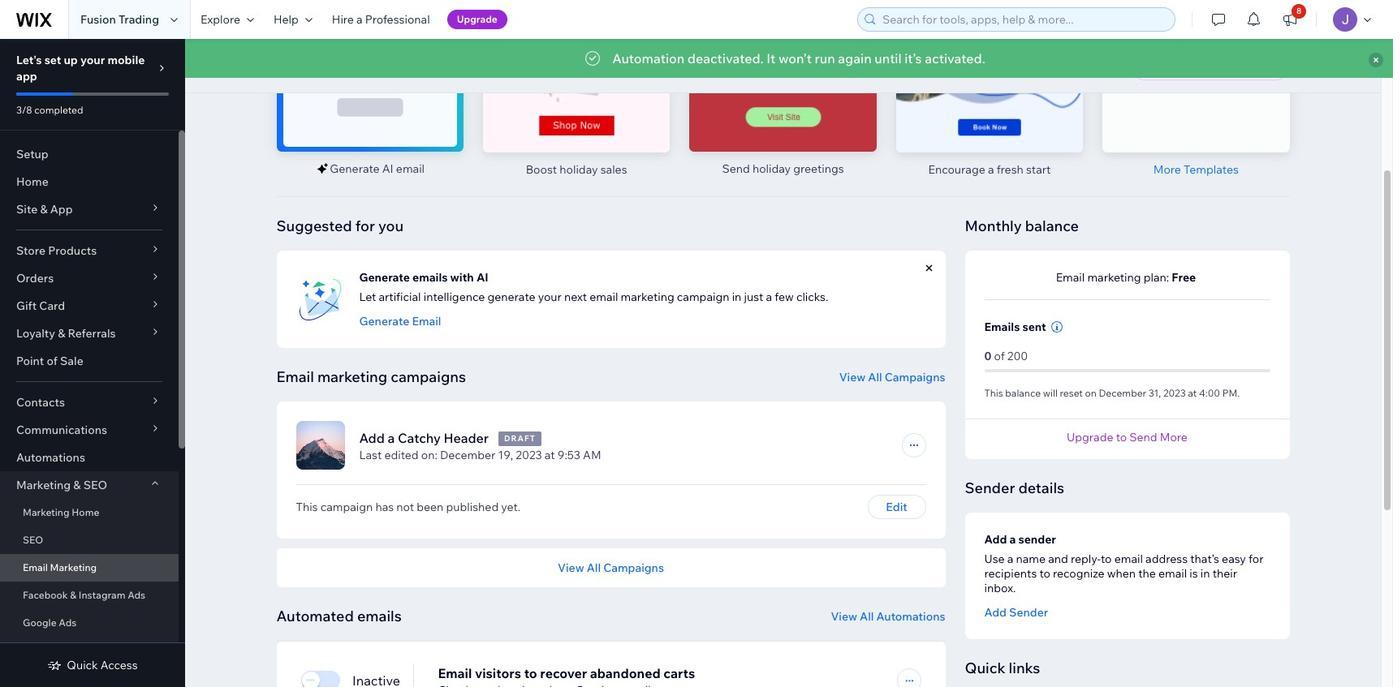 Task type: vqa. For each thing, say whether or not it's contained in the screenshot.
Search... field
no



Task type: describe. For each thing, give the bounding box(es) containing it.
send holiday greetings
[[722, 162, 844, 177]]

more templates button
[[1154, 162, 1239, 177]]

been
[[417, 500, 444, 514]]

easy
[[1222, 552, 1246, 566]]

Search for tools, apps, help & more... field
[[878, 8, 1170, 31]]

won't
[[779, 50, 812, 67]]

seo inside 'link'
[[23, 534, 43, 546]]

upgrade to send more button
[[1067, 430, 1188, 445]]

published
[[446, 500, 499, 514]]

0 horizontal spatial december
[[440, 448, 496, 462]]

emails for generate
[[412, 270, 448, 285]]

artificial
[[379, 289, 421, 304]]

links
[[1009, 659, 1040, 678]]

generate email
[[359, 314, 441, 328]]

let
[[359, 289, 376, 304]]

holiday for send
[[753, 162, 791, 177]]

set
[[44, 53, 61, 67]]

name
[[1016, 552, 1046, 566]]

a for add a sender use a name and reply-to email address that's easy for recipients to recognize when the email is in their inbox.
[[1010, 532, 1016, 547]]

a for encourage a fresh start
[[988, 162, 994, 177]]

marketing for plan:
[[1088, 270, 1141, 285]]

visitors
[[475, 665, 521, 682]]

catchy
[[398, 430, 441, 446]]

facebook
[[23, 589, 68, 602]]

1 vertical spatial send
[[1130, 430, 1158, 445]]

suggested for you
[[276, 216, 404, 235]]

3/8
[[16, 104, 32, 116]]

carts
[[664, 665, 695, 682]]

use
[[984, 552, 1005, 566]]

free
[[1172, 270, 1196, 285]]

sidebar element
[[0, 39, 185, 688]]

add sender button
[[984, 605, 1270, 620]]

19,
[[498, 448, 513, 462]]

1 vertical spatial more
[[1160, 430, 1188, 445]]

31,
[[1149, 387, 1161, 399]]

recover
[[540, 665, 587, 682]]

1 vertical spatial sender
[[1009, 605, 1048, 620]]

setup
[[16, 147, 49, 162]]

it
[[767, 50, 776, 67]]

email inside the sidebar element
[[23, 562, 48, 574]]

boost
[[526, 162, 557, 177]]

point of sale
[[16, 354, 83, 369]]

has
[[375, 500, 394, 514]]

just
[[744, 289, 764, 304]]

encourage
[[928, 162, 985, 177]]

start
[[1026, 162, 1051, 177]]

1 horizontal spatial ads
[[128, 589, 145, 602]]

sent
[[1023, 320, 1046, 334]]

marketing for marketing home
[[23, 507, 69, 519]]

email for to
[[438, 665, 472, 682]]

of for 200
[[994, 349, 1005, 363]]

0
[[984, 349, 992, 363]]

edit
[[886, 500, 908, 514]]

add for add a sender use a name and reply-to email address that's easy for recipients to recognize when the email is in their inbox.
[[984, 532, 1007, 547]]

0 vertical spatial sender
[[965, 479, 1015, 497]]

& for facebook
[[70, 589, 76, 602]]

boost holiday sales
[[526, 162, 627, 177]]

email marketing campaigns
[[276, 367, 466, 386]]

0 vertical spatial more
[[1154, 162, 1181, 177]]

add sender
[[984, 605, 1048, 620]]

app
[[16, 69, 37, 84]]

holiday for boost
[[560, 162, 598, 177]]

templates
[[1184, 162, 1239, 177]]

email up you
[[396, 162, 425, 177]]

communications button
[[0, 417, 179, 444]]

your inside let's set up your mobile app
[[80, 53, 105, 67]]

header
[[444, 430, 489, 446]]

plan:
[[1144, 270, 1169, 285]]

not
[[396, 500, 414, 514]]

email for plan:
[[1056, 270, 1085, 285]]

address
[[1146, 552, 1188, 566]]

when
[[1107, 566, 1136, 581]]

0 horizontal spatial at
[[545, 448, 555, 462]]

generate for generate ai email
[[330, 162, 380, 177]]

email marketing plan: free
[[1056, 270, 1196, 285]]

edited
[[384, 448, 419, 462]]

a right use
[[1007, 552, 1014, 566]]

their
[[1213, 566, 1237, 581]]

your inside generate emails with ai let artificial intelligence generate your next email marketing campaign in just a few clicks.
[[538, 289, 562, 304]]

view all automations
[[831, 609, 946, 624]]

to left the
[[1101, 552, 1112, 566]]

to left the recognize
[[1040, 566, 1051, 581]]

email marketing link
[[0, 555, 179, 582]]

quick access
[[67, 658, 138, 673]]

up
[[64, 53, 78, 67]]

instagram
[[79, 589, 125, 602]]

point
[[16, 354, 44, 369]]

this for this campaign has not been published yet.
[[296, 500, 318, 514]]

emails
[[984, 320, 1020, 334]]

it's
[[905, 50, 922, 67]]

setup link
[[0, 140, 179, 168]]

emails for automated
[[357, 607, 402, 626]]

view for email marketing campaigns
[[839, 370, 866, 384]]

is
[[1190, 566, 1198, 581]]

marketing & seo
[[16, 478, 107, 493]]

all for email marketing campaigns
[[868, 370, 882, 384]]

this balance will reset on december 31, 2023 at 4:00 pm.
[[984, 387, 1240, 399]]

let's
[[16, 53, 42, 67]]

reply-
[[1071, 552, 1101, 566]]

facebook & instagram ads
[[23, 589, 145, 602]]

fusion trading
[[80, 12, 159, 27]]

card
[[39, 299, 65, 313]]

store
[[16, 244, 46, 258]]

a for hire a professional
[[356, 12, 363, 27]]

last edited on: december 19, 2023 at 9:53 am
[[359, 448, 601, 462]]

all for automated emails
[[860, 609, 874, 624]]

marketing for marketing & seo
[[16, 478, 71, 493]]

& for loyalty
[[58, 326, 65, 341]]

automated
[[276, 607, 354, 626]]

sales
[[601, 162, 627, 177]]

1 vertical spatial campaign
[[320, 500, 373, 514]]

0 vertical spatial home
[[16, 175, 49, 189]]

upgrade for upgrade to send more
[[1067, 430, 1114, 445]]

upgrade for upgrade
[[457, 13, 498, 25]]

on:
[[421, 448, 438, 462]]



Task type: locate. For each thing, give the bounding box(es) containing it.
1 vertical spatial this
[[296, 500, 318, 514]]

0 horizontal spatial quick
[[67, 658, 98, 673]]

1 vertical spatial at
[[545, 448, 555, 462]]

in inside generate emails with ai let artificial intelligence generate your next email marketing campaign in just a few clicks.
[[732, 289, 742, 304]]

marketing up 'generate email' button
[[621, 289, 674, 304]]

1 vertical spatial marketing
[[23, 507, 69, 519]]

gift
[[16, 299, 37, 313]]

store products
[[16, 244, 97, 258]]

marketing down generate email
[[317, 367, 387, 386]]

add down inbox.
[[984, 605, 1007, 620]]

1 horizontal spatial 2023
[[1163, 387, 1186, 399]]

add for add a catchy header
[[359, 430, 385, 446]]

of left 'sale' at the left
[[47, 354, 58, 369]]

activated.
[[925, 50, 985, 67]]

balance
[[1025, 216, 1079, 235], [1005, 387, 1041, 399]]

a inside generate emails with ai let artificial intelligence generate your next email marketing campaign in just a few clicks.
[[766, 289, 772, 304]]

ai right 'with'
[[477, 270, 489, 285]]

0 vertical spatial emails
[[412, 270, 448, 285]]

1 vertical spatial view all campaigns
[[558, 561, 664, 575]]

marketing inside email marketing link
[[50, 562, 97, 574]]

a left the fresh
[[988, 162, 994, 177]]

0 vertical spatial in
[[732, 289, 742, 304]]

a left sender at the bottom of page
[[1010, 532, 1016, 547]]

2023 down draft
[[516, 448, 542, 462]]

upgrade down on at right
[[1067, 430, 1114, 445]]

generate inside generate emails with ai let artificial intelligence generate your next email marketing campaign in just a few clicks.
[[359, 270, 410, 285]]

to
[[1116, 430, 1127, 445], [1101, 552, 1112, 566], [1040, 566, 1051, 581], [524, 665, 537, 682]]

0 vertical spatial at
[[1188, 387, 1197, 399]]

0 horizontal spatial marketing
[[317, 367, 387, 386]]

1 vertical spatial all
[[587, 561, 601, 575]]

0 vertical spatial view all campaigns button
[[839, 370, 946, 384]]

recipients
[[984, 566, 1037, 581]]

sender details
[[965, 479, 1065, 497]]

0 horizontal spatial your
[[80, 53, 105, 67]]

2 vertical spatial add
[[984, 605, 1007, 620]]

gift card button
[[0, 292, 179, 320]]

emails up intelligence
[[412, 270, 448, 285]]

automation deactivated. it won't run again until it's activated. alert
[[185, 39, 1393, 78]]

& right facebook
[[70, 589, 76, 602]]

marketing up facebook & instagram ads
[[50, 562, 97, 574]]

generate
[[330, 162, 380, 177], [359, 270, 410, 285], [359, 314, 409, 328]]

marketing up marketing home
[[16, 478, 71, 493]]

8
[[1297, 6, 1302, 16]]

2 vertical spatial marketing
[[317, 367, 387, 386]]

1 horizontal spatial home
[[72, 507, 99, 519]]

view all automations button
[[831, 609, 946, 624]]

site & app button
[[0, 196, 179, 223]]

marketing inside generate emails with ai let artificial intelligence generate your next email marketing campaign in just a few clicks.
[[621, 289, 674, 304]]

0 vertical spatial ai
[[382, 162, 394, 177]]

0 horizontal spatial emails
[[357, 607, 402, 626]]

2 quick from the left
[[965, 659, 1006, 678]]

a for add a catchy header
[[388, 430, 395, 446]]

email marketing
[[23, 562, 97, 574]]

1 vertical spatial ads
[[59, 617, 77, 629]]

0 horizontal spatial of
[[47, 354, 58, 369]]

0 horizontal spatial in
[[732, 289, 742, 304]]

2 vertical spatial generate
[[359, 314, 409, 328]]

marketing inside "marketing & seo" popup button
[[16, 478, 71, 493]]

fusion
[[80, 12, 116, 27]]

home down "marketing & seo" popup button
[[72, 507, 99, 519]]

0 vertical spatial this
[[984, 387, 1003, 399]]

the
[[1139, 566, 1156, 581]]

0 horizontal spatial upgrade
[[457, 13, 498, 25]]

upgrade right professional
[[457, 13, 498, 25]]

of inside the sidebar element
[[47, 354, 58, 369]]

1 horizontal spatial quick
[[965, 659, 1006, 678]]

in left just
[[732, 289, 742, 304]]

1 horizontal spatial ai
[[477, 270, 489, 285]]

email left address
[[1115, 552, 1143, 566]]

1 vertical spatial home
[[72, 507, 99, 519]]

at
[[1188, 387, 1197, 399], [545, 448, 555, 462]]

of
[[994, 349, 1005, 363], [47, 354, 58, 369]]

hire
[[332, 12, 354, 27]]

communications
[[16, 423, 107, 438]]

recognize
[[1053, 566, 1105, 581]]

december right on at right
[[1099, 387, 1147, 399]]

seo link
[[0, 527, 179, 555]]

holiday left sales
[[560, 162, 598, 177]]

site & app
[[16, 202, 73, 217]]

ai up you
[[382, 162, 394, 177]]

1 vertical spatial automations
[[877, 609, 946, 624]]

ads
[[128, 589, 145, 602], [59, 617, 77, 629]]

monthly balance
[[965, 216, 1079, 235]]

2023 right 31,
[[1163, 387, 1186, 399]]

add a sender use a name and reply-to email address that's easy for recipients to recognize when the email is in their inbox.
[[984, 532, 1264, 596]]

sender down inbox.
[[1009, 605, 1048, 620]]

1 vertical spatial your
[[538, 289, 562, 304]]

this left "has" in the bottom of the page
[[296, 500, 318, 514]]

1 horizontal spatial december
[[1099, 387, 1147, 399]]

at left 9:53
[[545, 448, 555, 462]]

1 horizontal spatial upgrade
[[1067, 430, 1114, 445]]

1 horizontal spatial holiday
[[753, 162, 791, 177]]

1 horizontal spatial your
[[538, 289, 562, 304]]

store products button
[[0, 237, 179, 265]]

sender
[[1019, 532, 1056, 547]]

campaigns for left view all campaigns button
[[603, 561, 664, 575]]

trading
[[118, 12, 159, 27]]

1 horizontal spatial for
[[1249, 552, 1264, 566]]

reset
[[1060, 387, 1083, 399]]

automation deactivated. it won't run again until it's activated.
[[612, 50, 985, 67]]

help button
[[264, 0, 322, 39]]

0 horizontal spatial for
[[355, 216, 375, 235]]

balance for monthly
[[1025, 216, 1079, 235]]

point of sale link
[[0, 348, 179, 375]]

to right visitors
[[524, 665, 537, 682]]

quick for quick links
[[965, 659, 1006, 678]]

emails inside generate emails with ai let artificial intelligence generate your next email marketing campaign in just a few clicks.
[[412, 270, 448, 285]]

1 vertical spatial view
[[558, 561, 584, 575]]

upgrade to send more
[[1067, 430, 1188, 445]]

quick
[[67, 658, 98, 673], [965, 659, 1006, 678]]

& right the site
[[40, 202, 48, 217]]

marketing home
[[23, 507, 99, 519]]

email left the is
[[1159, 566, 1187, 581]]

campaign inside generate emails with ai let artificial intelligence generate your next email marketing campaign in just a few clicks.
[[677, 289, 730, 304]]

app
[[50, 202, 73, 217]]

email for campaigns
[[276, 367, 314, 386]]

campaign
[[677, 289, 730, 304], [320, 500, 373, 514]]

quick inside the sidebar element
[[67, 658, 98, 673]]

orders button
[[0, 265, 179, 292]]

seo up marketing home link
[[83, 478, 107, 493]]

ads right instagram
[[128, 589, 145, 602]]

ads right google
[[59, 617, 77, 629]]

more left templates
[[1154, 162, 1181, 177]]

a right hire
[[356, 12, 363, 27]]

2 vertical spatial marketing
[[50, 562, 97, 574]]

view all campaigns button
[[839, 370, 946, 384], [558, 561, 664, 575]]

& for marketing
[[73, 478, 81, 493]]

0 vertical spatial view all campaigns
[[839, 370, 946, 384]]

for left you
[[355, 216, 375, 235]]

in inside the "add a sender use a name and reply-to email address that's easy for recipients to recognize when the email is in their inbox."
[[1201, 566, 1210, 581]]

2 vertical spatial view
[[831, 609, 857, 624]]

a up edited
[[388, 430, 395, 446]]

marketing for campaigns
[[317, 367, 387, 386]]

december down header
[[440, 448, 496, 462]]

0 vertical spatial automations
[[16, 451, 85, 465]]

1 vertical spatial balance
[[1005, 387, 1041, 399]]

generate email button
[[359, 314, 926, 328]]

& up marketing home link
[[73, 478, 81, 493]]

1 horizontal spatial send
[[1130, 430, 1158, 445]]

all
[[868, 370, 882, 384], [587, 561, 601, 575], [860, 609, 874, 624]]

0 horizontal spatial campaign
[[320, 500, 373, 514]]

send
[[722, 162, 750, 177], [1130, 430, 1158, 445]]

add inside the "add a sender use a name and reply-to email address that's easy for recipients to recognize when the email is in their inbox."
[[984, 532, 1007, 547]]

in right the is
[[1201, 566, 1210, 581]]

1 horizontal spatial view all campaigns button
[[839, 370, 946, 384]]

1 vertical spatial 2023
[[516, 448, 542, 462]]

& for site
[[40, 202, 48, 217]]

1 horizontal spatial campaigns
[[885, 370, 946, 384]]

upgrade inside button
[[457, 13, 498, 25]]

1 holiday from the left
[[753, 162, 791, 177]]

abandoned
[[590, 665, 661, 682]]

0 vertical spatial for
[[355, 216, 375, 235]]

1 horizontal spatial view all campaigns
[[839, 370, 946, 384]]

1 horizontal spatial in
[[1201, 566, 1210, 581]]

1 vertical spatial marketing
[[621, 289, 674, 304]]

home
[[16, 175, 49, 189], [72, 507, 99, 519]]

0 horizontal spatial campaigns
[[603, 561, 664, 575]]

details
[[1018, 479, 1065, 497]]

contacts button
[[0, 389, 179, 417]]

0 vertical spatial your
[[80, 53, 105, 67]]

upgrade button
[[447, 10, 507, 29]]

marketing left plan: at the top right of page
[[1088, 270, 1141, 285]]

0 horizontal spatial view all campaigns button
[[558, 561, 664, 575]]

for
[[355, 216, 375, 235], [1249, 552, 1264, 566]]

0 horizontal spatial holiday
[[560, 162, 598, 177]]

pm.
[[1223, 387, 1240, 399]]

0 vertical spatial generate
[[330, 162, 380, 177]]

again
[[838, 50, 872, 67]]

sender
[[965, 479, 1015, 497], [1009, 605, 1048, 620]]

mobile
[[108, 53, 145, 67]]

at left 4:00
[[1188, 387, 1197, 399]]

google ads
[[23, 617, 77, 629]]

2 holiday from the left
[[560, 162, 598, 177]]

a left few
[[766, 289, 772, 304]]

1 horizontal spatial of
[[994, 349, 1005, 363]]

loyalty
[[16, 326, 55, 341]]

& right loyalty
[[58, 326, 65, 341]]

your right up
[[80, 53, 105, 67]]

more down 31,
[[1160, 430, 1188, 445]]

for inside the "add a sender use a name and reply-to email address that's easy for recipients to recognize when the email is in their inbox."
[[1249, 552, 1264, 566]]

0 vertical spatial send
[[722, 162, 750, 177]]

that's
[[1190, 552, 1219, 566]]

9:53
[[558, 448, 581, 462]]

marketing
[[1088, 270, 1141, 285], [621, 289, 674, 304], [317, 367, 387, 386]]

campaign left just
[[677, 289, 730, 304]]

0 horizontal spatial 2023
[[516, 448, 542, 462]]

0 vertical spatial upgrade
[[457, 13, 498, 25]]

0 horizontal spatial view all campaigns
[[558, 561, 664, 575]]

hire a professional
[[332, 12, 430, 27]]

next
[[564, 289, 587, 304]]

0 horizontal spatial ads
[[59, 617, 77, 629]]

home down setup
[[16, 175, 49, 189]]

0 of 200
[[984, 349, 1028, 363]]

professional
[[365, 12, 430, 27]]

0 vertical spatial marketing
[[1088, 270, 1141, 285]]

0 horizontal spatial seo
[[23, 534, 43, 546]]

marketing inside marketing home link
[[23, 507, 69, 519]]

1 vertical spatial upgrade
[[1067, 430, 1114, 445]]

1 vertical spatial in
[[1201, 566, 1210, 581]]

add up last
[[359, 430, 385, 446]]

add a catchy header
[[359, 430, 489, 446]]

0 vertical spatial marketing
[[16, 478, 71, 493]]

ai inside generate emails with ai let artificial intelligence generate your next email marketing campaign in just a few clicks.
[[477, 270, 489, 285]]

0 horizontal spatial this
[[296, 500, 318, 514]]

add up use
[[984, 532, 1007, 547]]

0 vertical spatial all
[[868, 370, 882, 384]]

0 vertical spatial seo
[[83, 478, 107, 493]]

quick left links
[[965, 659, 1006, 678]]

emails right automated
[[357, 607, 402, 626]]

sale
[[60, 354, 83, 369]]

email inside generate emails with ai let artificial intelligence generate your next email marketing campaign in just a few clicks.
[[590, 289, 618, 304]]

1 vertical spatial ai
[[477, 270, 489, 285]]

0 vertical spatial campaign
[[677, 289, 730, 304]]

generate down artificial
[[359, 314, 409, 328]]

2023
[[1163, 387, 1186, 399], [516, 448, 542, 462]]

2 vertical spatial all
[[860, 609, 874, 624]]

campaigns for view all campaigns button to the right
[[885, 370, 946, 384]]

1 horizontal spatial automations
[[877, 609, 946, 624]]

0 vertical spatial ads
[[128, 589, 145, 602]]

of right 0
[[994, 349, 1005, 363]]

facebook & instagram ads link
[[0, 582, 179, 610]]

for right easy
[[1249, 552, 1264, 566]]

1 vertical spatial generate
[[359, 270, 410, 285]]

marketing & seo button
[[0, 472, 179, 499]]

draft
[[504, 433, 536, 444]]

loyalty & referrals button
[[0, 320, 179, 348]]

generate for generate email
[[359, 314, 409, 328]]

1 quick from the left
[[67, 658, 98, 673]]

this down 0
[[984, 387, 1003, 399]]

2 horizontal spatial marketing
[[1088, 270, 1141, 285]]

sender left 'details'
[[965, 479, 1015, 497]]

quick left access
[[67, 658, 98, 673]]

email
[[1056, 270, 1085, 285], [412, 314, 441, 328], [276, 367, 314, 386], [23, 562, 48, 574], [438, 665, 472, 682]]

your left next
[[538, 289, 562, 304]]

of for sale
[[47, 354, 58, 369]]

your
[[80, 53, 105, 67], [538, 289, 562, 304]]

0 vertical spatial balance
[[1025, 216, 1079, 235]]

edit button
[[868, 495, 926, 519]]

1 vertical spatial for
[[1249, 552, 1264, 566]]

quick for quick access
[[67, 658, 98, 673]]

this for this balance will reset on december 31, 2023 at 4:00 pm.
[[984, 387, 1003, 399]]

0 horizontal spatial send
[[722, 162, 750, 177]]

1 horizontal spatial at
[[1188, 387, 1197, 399]]

generate up artificial
[[359, 270, 410, 285]]

products
[[48, 244, 97, 258]]

& inside dropdown button
[[58, 326, 65, 341]]

0 horizontal spatial automations
[[16, 451, 85, 465]]

you
[[378, 216, 404, 235]]

to down this balance will reset on december 31, 2023 at 4:00 pm.
[[1116, 430, 1127, 445]]

balance down start
[[1025, 216, 1079, 235]]

1 vertical spatial view all campaigns button
[[558, 561, 664, 575]]

1 vertical spatial add
[[984, 532, 1007, 547]]

generate up suggested for you
[[330, 162, 380, 177]]

december
[[1099, 387, 1147, 399], [440, 448, 496, 462]]

automations
[[16, 451, 85, 465], [877, 609, 946, 624]]

marketing down marketing & seo
[[23, 507, 69, 519]]

1 horizontal spatial seo
[[83, 478, 107, 493]]

balance left the will
[[1005, 387, 1041, 399]]

1 vertical spatial december
[[440, 448, 496, 462]]

0 vertical spatial view
[[839, 370, 866, 384]]

1 vertical spatial campaigns
[[603, 561, 664, 575]]

1 horizontal spatial emails
[[412, 270, 448, 285]]

1 horizontal spatial campaign
[[677, 289, 730, 304]]

0 vertical spatial december
[[1099, 387, 1147, 399]]

completed
[[34, 104, 83, 116]]

seo inside popup button
[[83, 478, 107, 493]]

holiday left the greetings
[[753, 162, 791, 177]]

seo up the "email marketing"
[[23, 534, 43, 546]]

add for add sender
[[984, 605, 1007, 620]]

1 horizontal spatial this
[[984, 387, 1003, 399]]

generate for generate emails with ai let artificial intelligence generate your next email marketing campaign in just a few clicks.
[[359, 270, 410, 285]]

campaign left "has" in the bottom of the page
[[320, 500, 373, 514]]

4:00
[[1199, 387, 1220, 399]]

view for automated emails
[[831, 609, 857, 624]]

gift card
[[16, 299, 65, 313]]

email right next
[[590, 289, 618, 304]]

home link
[[0, 168, 179, 196]]

google
[[23, 617, 57, 629]]

automations inside the sidebar element
[[16, 451, 85, 465]]

0 horizontal spatial ai
[[382, 162, 394, 177]]

balance for this
[[1005, 387, 1041, 399]]

google ads link
[[0, 610, 179, 637]]

0 vertical spatial 2023
[[1163, 387, 1186, 399]]



